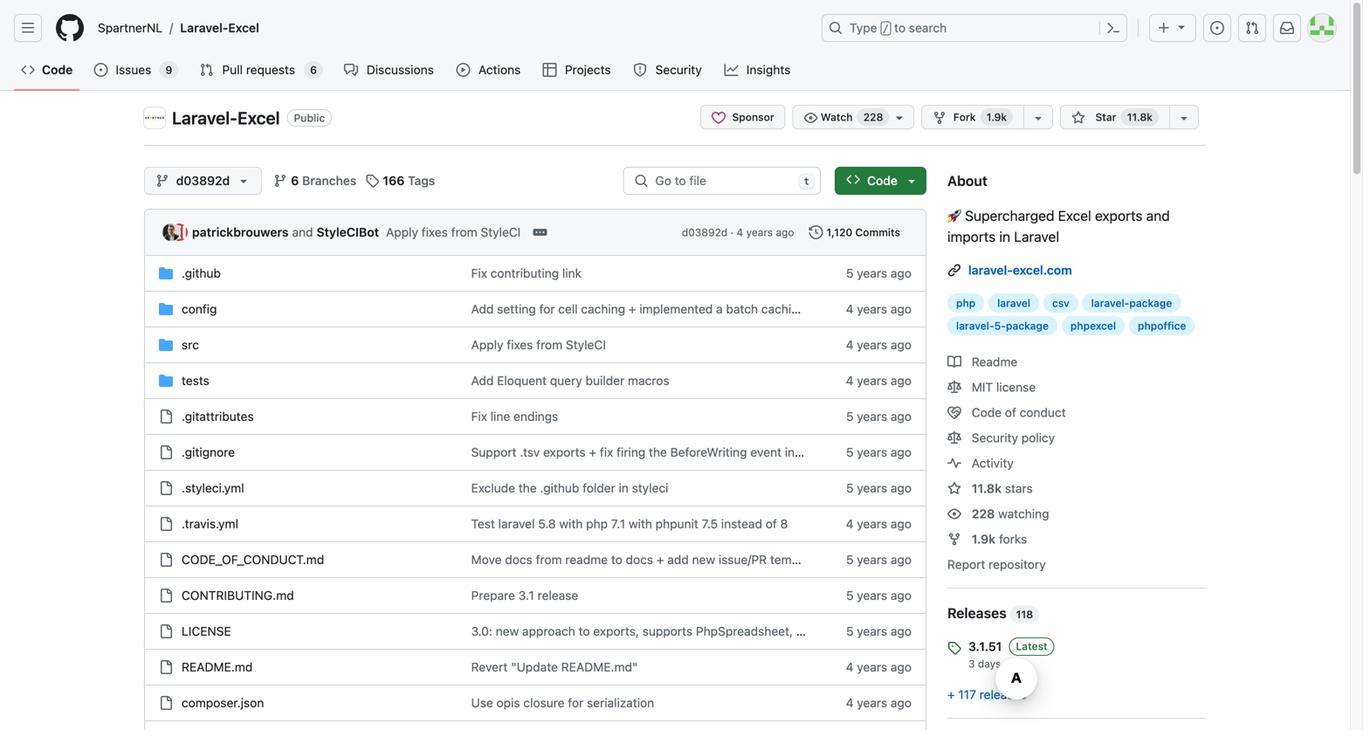Task type: vqa. For each thing, say whether or not it's contained in the screenshot.
1.9k forks
yes



Task type: locate. For each thing, give the bounding box(es) containing it.
issues
[[116, 62, 151, 77]]

1 vertical spatial laravel-excel link
[[172, 107, 280, 128]]

eye image
[[948, 507, 962, 521]]

1 horizontal spatial 11.8k
[[1128, 111, 1153, 123]]

5 for exclude the .github folder in styleci
[[847, 481, 854, 495]]

5 right queued
[[847, 445, 854, 460]]

star image
[[1072, 111, 1086, 125], [948, 482, 962, 496]]

5 for fix line endings
[[847, 409, 854, 424]]

1 horizontal spatial d03892d
[[682, 226, 728, 238]]

triangle down image left about
[[905, 174, 919, 188]]

new right 3.0:
[[496, 624, 519, 639]]

1 directory image from the top
[[159, 266, 173, 280]]

code of conduct image
[[948, 406, 962, 420]]

1 vertical spatial 11.8k
[[972, 481, 1002, 496]]

actions link
[[450, 57, 529, 83]]

laravel- for package
[[1092, 297, 1130, 309]]

to left exports,
[[579, 624, 590, 639]]

0 vertical spatial d03892d
[[176, 173, 230, 188]]

228
[[864, 111, 884, 123], [972, 507, 995, 521]]

1 vertical spatial package
[[1006, 320, 1049, 332]]

implemented
[[640, 302, 713, 316]]

with right 5.8
[[559, 517, 583, 531]]

laravel- right "link" icon on the top of the page
[[969, 263, 1013, 277]]

d03892d for d03892d · 4 years ago
[[682, 226, 728, 238]]

apply fixes from styleci link up eloquent
[[471, 338, 606, 352]]

1 vertical spatial apply
[[471, 338, 504, 352]]

closure
[[524, 696, 565, 710]]

caching left (
[[762, 302, 806, 316]]

from up fix contributing link
[[451, 225, 478, 239]]

5 up the 5.6
[[847, 588, 854, 603]]

1 horizontal spatial apply
[[471, 338, 504, 352]]

apply for the topmost apply fixes from styleci link
[[386, 225, 418, 239]]

law image inside mit license link
[[948, 380, 962, 394]]

link image
[[948, 263, 962, 277]]

4 years ago for apply fixes from styleci
[[846, 338, 912, 352]]

ago for prepare 3.1 release
[[891, 588, 912, 603]]

0 horizontal spatial /
[[170, 21, 173, 35]]

apply fixes from styleci link down tags
[[386, 225, 521, 239]]

4 years ago for use opis closure for serialization
[[846, 696, 912, 710]]

security right shield image
[[656, 62, 702, 77]]

.github up config
[[182, 266, 221, 280]]

triangle down image
[[1175, 20, 1189, 34], [905, 174, 919, 188]]

law image down code of conduct icon
[[948, 431, 962, 445]]

code of conduct link
[[948, 405, 1066, 420]]

0 horizontal spatial php
[[586, 517, 608, 531]]

/ inside spartnernl / laravel-excel
[[170, 21, 173, 35]]

exports inside 🚀 supercharged excel exports and imports in laravel
[[1095, 207, 1143, 224]]

from for src
[[537, 338, 563, 352]]

1 vertical spatial laravel
[[797, 624, 837, 639]]

ago for revert "update readme.md"
[[891, 660, 912, 674]]

1 vertical spatial directory image
[[159, 374, 173, 388]]

the right firing
[[649, 445, 667, 460]]

security up activity
[[972, 431, 1019, 445]]

code down mit
[[972, 405, 1002, 420]]

4 4 years ago from the top
[[846, 517, 912, 531]]

type / to search
[[850, 21, 947, 35]]

triangle down image right plus icon
[[1175, 20, 1189, 34]]

2 directory image from the top
[[159, 374, 173, 388]]

6 5 years ago from the top
[[847, 588, 912, 603]]

1 horizontal spatial laravel
[[1014, 228, 1060, 245]]

Go to file text field
[[656, 168, 792, 194]]

styleci up add eloquent query builder macros link
[[566, 338, 606, 352]]

years for exclude the .github folder in styleci
[[857, 481, 888, 495]]

issue opened image
[[1211, 21, 1225, 35], [94, 63, 108, 77]]

0 horizontal spatial docs
[[505, 553, 533, 567]]

laravel- inside spartnernl / laravel-excel
[[180, 21, 228, 35]]

years for use opis closure for serialization
[[857, 696, 888, 710]]

exclude the .github folder in styleci
[[471, 481, 669, 495]]

4 years ago for revert "update readme.md"
[[846, 660, 912, 674]]

readme
[[969, 355, 1018, 369]]

2 fix from the top
[[471, 409, 487, 424]]

excel up the pull
[[228, 21, 259, 35]]

code up the commits
[[868, 173, 898, 188]]

/ right spartnernl
[[170, 21, 173, 35]]

3 5 years ago from the top
[[847, 445, 912, 460]]

0 vertical spatial star image
[[1072, 111, 1086, 125]]

to right readme
[[611, 553, 623, 567]]

7.5
[[702, 517, 718, 531]]

star image for star
[[1072, 111, 1086, 125]]

apply down setting
[[471, 338, 504, 352]]

11.8k down activity
[[972, 481, 1002, 496]]

laravel-package
[[1092, 297, 1173, 309]]

patrickbrouwers link
[[192, 225, 289, 239]]

star image for 11.8k
[[948, 482, 962, 496]]

issue/pr
[[719, 553, 767, 567]]

1 horizontal spatial security
[[972, 431, 1019, 445]]

search
[[909, 21, 947, 35]]

plus image
[[1157, 21, 1171, 35]]

list
[[91, 14, 812, 42]]

phpexcel
[[1071, 320, 1117, 332]]

5 years ago for 3.0: new approach to exports, supports phpspreadsheet, laravel 5.6 an…
[[847, 624, 912, 639]]

code image
[[21, 63, 35, 77], [847, 173, 861, 187]]

3 5 from the top
[[847, 445, 854, 460]]

contributing.md
[[182, 588, 294, 603]]

move
[[471, 553, 502, 567]]

.styleci.yml link
[[182, 481, 244, 495]]

law image
[[948, 380, 962, 394], [948, 431, 962, 445]]

1 vertical spatial laravel-
[[1092, 297, 1130, 309]]

d03892d inside popup button
[[176, 173, 230, 188]]

repo forked image
[[933, 111, 947, 125]]

discussions
[[367, 62, 434, 77]]

requests
[[246, 62, 295, 77]]

0 vertical spatial in
[[1000, 228, 1011, 245]]

2 add from the top
[[471, 373, 494, 388]]

0 horizontal spatial fixes
[[422, 225, 448, 239]]

1.9k forks
[[972, 532, 1028, 546]]

0 vertical spatial apply
[[386, 225, 418, 239]]

to left search
[[895, 21, 906, 35]]

1 horizontal spatial caching
[[762, 302, 806, 316]]

laravel left 5.8
[[498, 517, 535, 531]]

add left setting
[[471, 302, 494, 316]]

5-
[[995, 320, 1006, 332]]

book image
[[948, 355, 962, 369]]

5 for support .tsv exports + fix firing the beforewriting event in queued e…
[[847, 445, 854, 460]]

php link
[[948, 294, 985, 313]]

excel.com
[[1013, 263, 1073, 277]]

with right 7.1
[[629, 517, 653, 531]]

2 vertical spatial excel
[[1059, 207, 1092, 224]]

add eloquent query builder macros
[[471, 373, 670, 388]]

4 years ago for add eloquent query builder macros
[[846, 373, 912, 388]]

license
[[997, 380, 1036, 394]]

readme.md link
[[182, 660, 253, 674]]

search image
[[635, 174, 649, 188]]

laravel inside 🚀 supercharged excel exports and imports in laravel
[[1014, 228, 1060, 245]]

0 vertical spatial triangle down image
[[1175, 20, 1189, 34]]

1 horizontal spatial 6
[[310, 64, 317, 76]]

spartnernl link
[[91, 14, 170, 42]]

laravel- down git pull request image
[[172, 107, 238, 128]]

0 horizontal spatial 6
[[291, 173, 299, 188]]

tests
[[182, 373, 209, 388]]

fixes
[[422, 225, 448, 239], [507, 338, 533, 352]]

issue opened image left git pull request icon
[[1211, 21, 1225, 35]]

issue opened image for git pull request image
[[94, 63, 108, 77]]

1 vertical spatial 228
[[972, 507, 995, 521]]

+ left 117
[[948, 687, 955, 702]]

0 vertical spatial 228
[[864, 111, 884, 123]]

1 4 years ago from the top
[[846, 302, 912, 316]]

projects
[[565, 62, 611, 77]]

5 down the e…
[[847, 481, 854, 495]]

the right exclude
[[519, 481, 537, 495]]

star image down pulse image
[[948, 482, 962, 496]]

1 vertical spatial from
[[537, 338, 563, 352]]

1 law image from the top
[[948, 380, 962, 394]]

from up query
[[537, 338, 563, 352]]

1 horizontal spatial /
[[883, 23, 889, 35]]

of up 'security policy'
[[1005, 405, 1017, 420]]

0 horizontal spatial apply
[[386, 225, 418, 239]]

0 horizontal spatial and
[[292, 225, 313, 239]]

star
[[1096, 111, 1117, 123]]

star image left star
[[1072, 111, 1086, 125]]

d03892d right git branch image on the left top of the page
[[176, 173, 230, 188]]

opis
[[497, 696, 520, 710]]

5 down 1,120 commits link
[[847, 266, 854, 280]]

0 vertical spatial for
[[539, 302, 555, 316]]

0 vertical spatial and
[[1147, 207, 1170, 224]]

apply down 166 tags
[[386, 225, 418, 239]]

of
[[1005, 405, 1017, 420], [766, 517, 777, 531]]

ago for test laravel 5.8 with php 7.1 with phpunit 7.5 instead of 8
[[891, 517, 912, 531]]

readme.md
[[182, 660, 253, 674]]

directory image left tests link
[[159, 374, 173, 388]]

and
[[1147, 207, 1170, 224], [292, 225, 313, 239]]

apply fixes from styleci link
[[386, 225, 521, 239], [471, 338, 606, 352]]

5 up the e…
[[847, 409, 854, 424]]

/ for spartnernl
[[170, 21, 173, 35]]

5 right templates
[[847, 553, 854, 567]]

0 vertical spatial php
[[957, 297, 976, 309]]

4 for apply fixes from styleci
[[846, 338, 854, 352]]

batch
[[726, 302, 758, 316]]

1 directory image from the top
[[159, 302, 173, 316]]

git branch image
[[274, 174, 288, 188]]

heart image
[[712, 111, 726, 125]]

3 4 years ago from the top
[[846, 373, 912, 388]]

0 horizontal spatial the
[[519, 481, 537, 495]]

2 vertical spatial in
[[619, 481, 629, 495]]

1 add from the top
[[471, 302, 494, 316]]

pull requests
[[222, 62, 295, 77]]

3.0: new approach to exports, supports phpspreadsheet, laravel 5.6 an… link
[[471, 624, 885, 639]]

0 horizontal spatial caching
[[581, 302, 626, 316]]

1 vertical spatial security
[[972, 431, 1019, 445]]

0 horizontal spatial triangle down image
[[905, 174, 919, 188]]

type
[[850, 21, 878, 35]]

1 vertical spatial triangle down image
[[905, 174, 919, 188]]

0 vertical spatial directory image
[[159, 302, 173, 316]]

patrickbrouwers image
[[162, 224, 180, 241]]

issue opened image left issues
[[94, 63, 108, 77]]

1 vertical spatial for
[[568, 696, 584, 710]]

5 left an…
[[847, 624, 854, 639]]

2 docs from the left
[[626, 553, 653, 567]]

code link
[[14, 57, 80, 83]]

forks
[[999, 532, 1028, 546]]

laravel-excel link up the pull
[[173, 14, 266, 42]]

from
[[451, 225, 478, 239], [537, 338, 563, 352], [536, 553, 562, 567]]

2 5 years ago from the top
[[847, 409, 912, 424]]

5.6
[[840, 624, 858, 639]]

228 right watch
[[864, 111, 884, 123]]

7 5 from the top
[[847, 624, 854, 639]]

in right folder
[[619, 481, 629, 495]]

6 left "comment discussion" image
[[310, 64, 317, 76]]

contributing.md link
[[182, 588, 294, 603]]

3.0:
[[471, 624, 493, 639]]

package up phpoffice link
[[1130, 297, 1173, 309]]

laravel- inside "laravel-package" link
[[1092, 297, 1130, 309]]

5 5 years ago from the top
[[847, 553, 912, 567]]

laravel link
[[989, 294, 1040, 313]]

code_of_conduct.md link
[[182, 553, 324, 567]]

0 vertical spatial excel
[[228, 21, 259, 35]]

new right add
[[692, 553, 716, 567]]

laravel- up the phpexcel
[[1092, 297, 1130, 309]]

apply
[[386, 225, 418, 239], [471, 338, 504, 352]]

0 vertical spatial apply fixes from styleci
[[386, 225, 521, 239]]

4 for add setting for cell caching + implemented a batch caching (
[[846, 302, 854, 316]]

1 5 years ago from the top
[[847, 266, 912, 280]]

0 horizontal spatial new
[[496, 624, 519, 639]]

6 5 from the top
[[847, 588, 854, 603]]

6 right git branch icon
[[291, 173, 299, 188]]

4 for use opis closure for serialization
[[846, 696, 854, 710]]

excel up excel.com
[[1059, 207, 1092, 224]]

0 vertical spatial issue opened image
[[1211, 21, 1225, 35]]

1.9k right fork at the top of the page
[[987, 111, 1007, 123]]

years for add setting for cell caching + implemented a batch caching (
[[857, 302, 888, 316]]

1 horizontal spatial new
[[692, 553, 716, 567]]

2 horizontal spatial in
[[1000, 228, 1011, 245]]

0 vertical spatial the
[[649, 445, 667, 460]]

in right event
[[785, 445, 795, 460]]

1 horizontal spatial to
[[611, 553, 623, 567]]

add this repository to a list image
[[1178, 111, 1192, 125]]

228 right eye icon
[[972, 507, 995, 521]]

0 vertical spatial laravel-
[[180, 21, 228, 35]]

from for code_of_conduct.md
[[536, 553, 562, 567]]

5 for move docs from readme to docs + add new issue/pr templates
[[847, 553, 854, 567]]

1 horizontal spatial fixes
[[507, 338, 533, 352]]

for left cell
[[539, 302, 555, 316]]

1 5 from the top
[[847, 266, 854, 280]]

report repository
[[948, 557, 1046, 572]]

php down "link" icon on the top of the page
[[957, 297, 976, 309]]

1 vertical spatial issue opened image
[[94, 63, 108, 77]]

csv
[[1053, 297, 1070, 309]]

directory image for .github
[[159, 266, 173, 280]]

0 vertical spatial law image
[[948, 380, 962, 394]]

directory image left config
[[159, 302, 173, 316]]

2 law image from the top
[[948, 431, 962, 445]]

styleci left open commit details image
[[481, 225, 521, 239]]

excel down pull requests
[[238, 107, 280, 128]]

0 horizontal spatial tag image
[[365, 174, 379, 188]]

0 horizontal spatial styleci
[[481, 225, 521, 239]]

5 5 from the top
[[847, 553, 854, 567]]

laravel-
[[180, 21, 228, 35], [172, 107, 238, 128]]

fix left line
[[471, 409, 487, 424]]

0 horizontal spatial of
[[766, 517, 777, 531]]

0 horizontal spatial security
[[656, 62, 702, 77]]

in inside 🚀 supercharged excel exports and imports in laravel
[[1000, 228, 1011, 245]]

apply fixes from styleci up eloquent
[[471, 338, 606, 352]]

laravel- up git pull request image
[[180, 21, 228, 35]]

1 horizontal spatial 228
[[972, 507, 995, 521]]

0 vertical spatial .github
[[182, 266, 221, 280]]

4 5 from the top
[[847, 481, 854, 495]]

2 4 years ago from the top
[[846, 338, 912, 352]]

contributing
[[491, 266, 559, 280]]

tag image left 166
[[365, 174, 379, 188]]

1 horizontal spatial for
[[568, 696, 584, 710]]

1 horizontal spatial docs
[[626, 553, 653, 567]]

docs down test laravel 5.8 with php 7.1 with phpunit 7.5 instead of 8
[[626, 553, 653, 567]]

d03892d · 4 years ago
[[682, 226, 794, 238]]

2 directory image from the top
[[159, 338, 173, 352]]

0 vertical spatial code
[[42, 62, 73, 77]]

from down 5.8
[[536, 553, 562, 567]]

228 for 228 watching
[[972, 507, 995, 521]]

7 5 years ago from the top
[[847, 624, 912, 639]]

0 vertical spatial styleci
[[481, 225, 521, 239]]

1 vertical spatial 1.9k
[[972, 532, 996, 546]]

macros
[[628, 373, 670, 388]]

d03892d left the ·
[[682, 226, 728, 238]]

1 vertical spatial .github
[[540, 481, 580, 495]]

0 horizontal spatial 228
[[864, 111, 884, 123]]

laravel up excel.com
[[1014, 228, 1060, 245]]

228 watching
[[972, 507, 1050, 521]]

readme.md"
[[561, 660, 638, 674]]

laravel- inside laravel-5-package link
[[957, 320, 995, 332]]

owner avatar image
[[144, 107, 165, 128]]

laravel- for 5-
[[957, 320, 995, 332]]

directory image for config
[[159, 302, 173, 316]]

1 horizontal spatial exports
[[1095, 207, 1143, 224]]

apply fixes from styleci down tags
[[386, 225, 521, 239]]

laravel up laravel-5-package
[[998, 297, 1031, 309]]

2 vertical spatial laravel-
[[957, 320, 995, 332]]

1 horizontal spatial in
[[785, 445, 795, 460]]

release
[[538, 588, 579, 603]]

years for 3.0: new approach to exports, supports phpspreadsheet, laravel 5.6 an…
[[857, 624, 888, 639]]

laravel- down php link
[[957, 320, 995, 332]]

.github up 5.8
[[540, 481, 580, 495]]

4 for add eloquent query builder macros
[[846, 373, 854, 388]]

6 4 years ago from the top
[[846, 696, 912, 710]]

prepare 3.1 release
[[471, 588, 579, 603]]

4 5 years ago from the top
[[847, 481, 912, 495]]

0 vertical spatial from
[[451, 225, 478, 239]]

6 for 6
[[310, 64, 317, 76]]

1 vertical spatial new
[[496, 624, 519, 639]]

fix line endings
[[471, 409, 558, 424]]

watching
[[999, 507, 1050, 521]]

4 for test laravel 5.8 with php 7.1 with phpunit 7.5 instead of 8
[[846, 517, 854, 531]]

for right closure
[[568, 696, 584, 710]]

0 vertical spatial new
[[692, 553, 716, 567]]

0 horizontal spatial to
[[579, 624, 590, 639]]

fixes down tags
[[422, 225, 448, 239]]

in
[[1000, 228, 1011, 245], [785, 445, 795, 460], [619, 481, 629, 495]]

law image inside security policy link
[[948, 431, 962, 445]]

directory image
[[159, 302, 173, 316], [159, 374, 173, 388]]

report repository link
[[948, 557, 1046, 572]]

add left eloquent
[[471, 373, 494, 388]]

phpunit
[[656, 517, 699, 531]]

directory image
[[159, 266, 173, 280], [159, 338, 173, 352]]

1 fix from the top
[[471, 266, 487, 280]]

package down laravel link
[[1006, 320, 1049, 332]]

0 vertical spatial security
[[656, 62, 702, 77]]

228 for 228
[[864, 111, 884, 123]]

caching right cell
[[581, 302, 626, 316]]

security policy
[[969, 431, 1055, 445]]

revert
[[471, 660, 508, 674]]

history image
[[809, 225, 823, 239]]

fix left contributing
[[471, 266, 487, 280]]

and inside 🚀 supercharged excel exports and imports in laravel
[[1147, 207, 1170, 224]]

5 4 years ago from the top
[[846, 660, 912, 674]]

ago for use opis closure for serialization
[[891, 696, 912, 710]]

6
[[310, 64, 317, 76], [291, 173, 299, 188]]

1 vertical spatial tag image
[[948, 641, 962, 655]]

1 horizontal spatial tag image
[[948, 641, 962, 655]]

166 tags
[[383, 173, 435, 188]]

homepage image
[[56, 14, 84, 42]]

0 vertical spatial directory image
[[159, 266, 173, 280]]

tag image
[[365, 174, 379, 188], [948, 641, 962, 655]]

11.8k right star
[[1128, 111, 1153, 123]]

directory image left .github 'link'
[[159, 266, 173, 280]]

laravel
[[1014, 228, 1060, 245], [797, 624, 837, 639]]

years
[[747, 226, 773, 238], [857, 266, 888, 280], [857, 302, 888, 316], [857, 338, 888, 352], [857, 373, 888, 388], [857, 409, 888, 424], [857, 445, 888, 460], [857, 481, 888, 495], [857, 517, 888, 531], [857, 553, 888, 567], [857, 588, 888, 603], [857, 624, 888, 639], [857, 660, 888, 674], [857, 696, 888, 710]]

patrickbrouwers
[[192, 225, 289, 239]]

years for move docs from readme to docs + add new issue/pr templates
[[857, 553, 888, 567]]

1 vertical spatial in
[[785, 445, 795, 460]]

1 horizontal spatial of
[[1005, 405, 1017, 420]]

branches
[[302, 173, 357, 188]]

endings
[[514, 409, 558, 424]]

fixes up eloquent
[[507, 338, 533, 352]]

in down supercharged
[[1000, 228, 1011, 245]]

1 docs from the left
[[505, 553, 533, 567]]

tag image left 3.1.51
[[948, 641, 962, 655]]

ago for fix line endings
[[891, 409, 912, 424]]

docs right move
[[505, 553, 533, 567]]

git pull request image
[[1246, 21, 1260, 35]]

0 horizontal spatial package
[[1006, 320, 1049, 332]]

laravel-excel link down the pull
[[172, 107, 280, 128]]

2 5 from the top
[[847, 409, 854, 424]]

laravel-package link
[[1083, 294, 1181, 313]]

.gitattributes link
[[182, 409, 254, 424]]

of left 8 in the bottom of the page
[[766, 517, 777, 531]]

5 years ago for move docs from readme to docs + add new issue/pr templates
[[847, 553, 912, 567]]

/ inside type / to search
[[883, 23, 889, 35]]

1 horizontal spatial laravel
[[998, 297, 1031, 309]]

years for revert "update readme.md"
[[857, 660, 888, 674]]

apply fixes from styleci
[[386, 225, 521, 239], [471, 338, 606, 352]]

code down homepage image
[[42, 62, 73, 77]]

php left 7.1
[[586, 517, 608, 531]]

1.9k up report repository
[[972, 532, 996, 546]]

1 horizontal spatial code
[[868, 173, 898, 188]]

code image inside popup button
[[847, 173, 861, 187]]

7.1
[[611, 517, 626, 531]]

1 vertical spatial directory image
[[159, 338, 173, 352]]

eye image
[[804, 111, 818, 125]]

laravel left the 5.6
[[797, 624, 837, 639]]

apply for apply fixes from styleci link to the bottom
[[471, 338, 504, 352]]

law image down book icon
[[948, 380, 962, 394]]

0 vertical spatial exports
[[1095, 207, 1143, 224]]

directory image left src link
[[159, 338, 173, 352]]

/ right type
[[883, 23, 889, 35]]



Task type: describe. For each thing, give the bounding box(es) containing it.
phpexcel link
[[1062, 316, 1125, 335]]

1 vertical spatial fixes
[[507, 338, 533, 352]]

1 horizontal spatial php
[[957, 297, 976, 309]]

ago for move docs from readme to docs + add new issue/pr templates
[[891, 553, 912, 567]]

shield image
[[633, 63, 647, 77]]

releases
[[980, 687, 1027, 702]]

about
[[948, 173, 988, 189]]

5 years ago for exclude the .github folder in styleci
[[847, 481, 912, 495]]

1 with from the left
[[559, 517, 583, 531]]

graph image
[[724, 63, 738, 77]]

d03892d for d03892d
[[176, 173, 230, 188]]

imports
[[948, 228, 996, 245]]

law image for security policy
[[948, 431, 962, 445]]

.github link
[[182, 266, 221, 280]]

laravel- for excel.com
[[969, 263, 1013, 277]]

5 years ago for fix line endings
[[847, 409, 912, 424]]

1,120 commits
[[827, 226, 901, 238]]

readme
[[566, 553, 608, 567]]

phpoffice
[[1138, 320, 1187, 332]]

.gitattributes
[[182, 409, 254, 424]]

code_of_conduct.md
[[182, 553, 324, 567]]

years for prepare 3.1 release
[[857, 588, 888, 603]]

0 horizontal spatial 11.8k
[[972, 481, 1002, 496]]

law image for mit license
[[948, 380, 962, 394]]

2 horizontal spatial to
[[895, 21, 906, 35]]

add for add setting for cell caching + implemented a batch caching (
[[471, 302, 494, 316]]

security policy link
[[948, 431, 1055, 445]]

+ left implemented
[[629, 302, 636, 316]]

5 for prepare 3.1 release
[[847, 588, 854, 603]]

11.8k stars
[[972, 481, 1033, 496]]

ago for add setting for cell caching + implemented a batch caching (
[[891, 302, 912, 316]]

6 for 6 branches
[[291, 173, 299, 188]]

0 horizontal spatial exports
[[543, 445, 586, 460]]

1 vertical spatial laravel-
[[172, 107, 238, 128]]

1 caching from the left
[[581, 302, 626, 316]]

stylecibot link
[[317, 225, 379, 239]]

support .tsv exports + fix firing the beforewriting event in queued e…
[[471, 445, 863, 460]]

118
[[1017, 608, 1034, 621]]

.tsv
[[520, 445, 540, 460]]

supercharged
[[965, 207, 1055, 224]]

4 years ago for test laravel 5.8 with php 7.1 with phpunit 7.5 instead of 8
[[846, 517, 912, 531]]

code of conduct
[[969, 405, 1066, 420]]

0 vertical spatial tag image
[[365, 174, 379, 188]]

use opis closure for serialization link
[[471, 696, 654, 710]]

apply fixes from styleci for apply fixes from styleci link to the bottom
[[471, 338, 606, 352]]

0 vertical spatial fixes
[[422, 225, 448, 239]]

years for support .tsv exports + fix firing the beforewriting event in queued e…
[[857, 445, 888, 460]]

5 years ago for prepare 3.1 release
[[847, 588, 912, 603]]

use opis closure for serialization
[[471, 696, 654, 710]]

line
[[491, 409, 510, 424]]

0 vertical spatial of
[[1005, 405, 1017, 420]]

spartnernl / laravel-excel
[[98, 21, 259, 35]]

0 vertical spatial code image
[[21, 63, 35, 77]]

src link
[[182, 338, 199, 352]]

ago for support .tsv exports + fix firing the beforewriting event in queued e…
[[891, 445, 912, 460]]

5.8
[[538, 517, 556, 531]]

0 horizontal spatial .github
[[182, 266, 221, 280]]

years for add eloquent query builder macros
[[857, 373, 888, 388]]

ago for apply fixes from styleci
[[891, 338, 912, 352]]

11845 users starred this repository element
[[1121, 108, 1159, 126]]

triangle down image
[[237, 174, 251, 188]]

+ 117 releases
[[948, 687, 1027, 702]]

add for add eloquent query builder macros
[[471, 373, 494, 388]]

1,120
[[827, 226, 853, 238]]

open commit details image
[[533, 225, 547, 239]]

0 horizontal spatial code
[[42, 62, 73, 77]]

3.1.51
[[969, 639, 1002, 654]]

license
[[182, 624, 231, 639]]

0 vertical spatial laravel
[[998, 297, 1031, 309]]

117
[[959, 687, 977, 702]]

discussions link
[[337, 57, 443, 83]]

table image
[[543, 63, 557, 77]]

laravel-5-package
[[957, 320, 1049, 332]]

revert "update readme.md"
[[471, 660, 638, 674]]

pulse image
[[948, 456, 962, 470]]

.styleci.yml
[[182, 481, 244, 495]]

1 horizontal spatial triangle down image
[[1175, 20, 1189, 34]]

0 vertical spatial 1.9k
[[987, 111, 1007, 123]]

issue opened image for git pull request icon
[[1211, 21, 1225, 35]]

years for apply fixes from styleci
[[857, 338, 888, 352]]

166
[[383, 173, 405, 188]]

0 vertical spatial 11.8k
[[1128, 111, 1153, 123]]

0 vertical spatial apply fixes from styleci link
[[386, 225, 521, 239]]

excel inside 🚀 supercharged excel exports and imports in laravel
[[1059, 207, 1092, 224]]

readme link
[[948, 355, 1018, 369]]

4 years ago for add setting for cell caching + implemented a batch caching (
[[846, 302, 912, 316]]

notifications image
[[1281, 21, 1295, 35]]

1 vertical spatial the
[[519, 481, 537, 495]]

🚀 supercharged excel exports and imports in laravel
[[948, 207, 1170, 245]]

1 vertical spatial excel
[[238, 107, 280, 128]]

see your forks of this repository image
[[1032, 111, 1046, 125]]

2 vertical spatial to
[[579, 624, 590, 639]]

excel inside spartnernl / laravel-excel
[[228, 21, 259, 35]]

sponsor button
[[701, 105, 786, 129]]

list containing spartnernl / laravel-excel
[[91, 14, 812, 42]]

fix contributing link link
[[471, 266, 582, 280]]

git pull request image
[[199, 63, 213, 77]]

ago for fix contributing link
[[891, 266, 912, 280]]

add
[[668, 553, 689, 567]]

report
[[948, 557, 986, 572]]

comment discussion image
[[344, 63, 358, 77]]

config
[[182, 302, 217, 316]]

activity
[[972, 456, 1014, 470]]

1 horizontal spatial package
[[1130, 297, 1173, 309]]

git branch image
[[155, 174, 169, 188]]

3.1
[[519, 588, 534, 603]]

8
[[781, 517, 788, 531]]

1,120 commits link
[[801, 220, 909, 245]]

.travis.yml
[[182, 517, 238, 531]]

csv link
[[1044, 294, 1079, 313]]

repo forked image
[[948, 532, 962, 546]]

command palette image
[[1107, 21, 1121, 35]]

exclude the .github folder in styleci link
[[471, 481, 669, 495]]

styleci
[[632, 481, 669, 495]]

stars
[[1005, 481, 1033, 496]]

3.0: new approach to exports, supports phpspreadsheet, laravel 5.6 an…
[[471, 624, 885, 639]]

1 vertical spatial apply fixes from styleci link
[[471, 338, 606, 352]]

ago for 3.0: new approach to exports, supports phpspreadsheet, laravel 5.6 an…
[[891, 624, 912, 639]]

fix for fix line endings
[[471, 409, 487, 424]]

years for fix contributing link
[[857, 266, 888, 280]]

src
[[182, 338, 199, 352]]

5 years ago for fix contributing link
[[847, 266, 912, 280]]

releases 118
[[948, 605, 1034, 622]]

directory image for tests
[[159, 374, 173, 388]]

code inside popup button
[[868, 173, 898, 188]]

security for security
[[656, 62, 702, 77]]

cell
[[558, 302, 578, 316]]

ago for exclude the .github folder in styleci
[[891, 481, 912, 495]]

a
[[716, 302, 723, 316]]

eloquent
[[497, 373, 547, 388]]

ago for add eloquent query builder macros
[[891, 373, 912, 388]]

+ left 'fix'
[[589, 445, 597, 460]]

laravel for phpspreadsheet,
[[797, 624, 837, 639]]

projects link
[[536, 57, 619, 83]]

actions
[[479, 62, 521, 77]]

years for fix line endings
[[857, 409, 888, 424]]

.travis.yml link
[[182, 517, 238, 531]]

mit license link
[[948, 380, 1036, 394]]

5 years ago for support .tsv exports + fix firing the beforewriting event in queued e…
[[847, 445, 912, 460]]

laravel-excel.com link
[[969, 263, 1073, 277]]

latest
[[1016, 640, 1048, 653]]

2 horizontal spatial code
[[972, 405, 1002, 420]]

1 vertical spatial and
[[292, 225, 313, 239]]

·
[[731, 226, 734, 238]]

fix for fix contributing link
[[471, 266, 487, 280]]

5 for 3.0: new approach to exports, supports phpspreadsheet, laravel 5.6 an…
[[847, 624, 854, 639]]

+ left add
[[657, 553, 664, 567]]

1 vertical spatial php
[[586, 517, 608, 531]]

an…
[[861, 624, 885, 639]]

2 with from the left
[[629, 517, 653, 531]]

days
[[978, 658, 1001, 670]]

2 caching from the left
[[762, 302, 806, 316]]

move docs from readme to docs + add new issue/pr templates link
[[471, 553, 826, 567]]

6 branches
[[291, 173, 357, 188]]

test laravel 5.8 with php 7.1 with phpunit 7.5 instead of 8 link
[[471, 517, 788, 531]]

insights link
[[717, 57, 799, 83]]

1 horizontal spatial .github
[[540, 481, 580, 495]]

serialization
[[587, 696, 654, 710]]

play image
[[457, 63, 471, 77]]

years for test laravel 5.8 with php 7.1 with phpunit 7.5 instead of 8
[[857, 517, 888, 531]]

1 vertical spatial laravel
[[498, 517, 535, 531]]

test
[[471, 517, 495, 531]]

security for security policy
[[972, 431, 1019, 445]]

policy
[[1022, 431, 1055, 445]]

5 for fix contributing link
[[847, 266, 854, 280]]

1 vertical spatial to
[[611, 553, 623, 567]]

/ for type
[[883, 23, 889, 35]]

4 for revert "update readme.md"
[[846, 660, 854, 674]]

add eloquent query builder macros link
[[471, 373, 670, 388]]

1 vertical spatial of
[[766, 517, 777, 531]]

3 days ago
[[969, 658, 1023, 670]]

tests link
[[182, 373, 209, 388]]

fix
[[600, 445, 614, 460]]

laravel for in
[[1014, 228, 1060, 245]]

directory image for src
[[159, 338, 173, 352]]

patrickbrouwers and stylecibot
[[192, 225, 379, 239]]

mit license
[[969, 380, 1036, 394]]

(
[[809, 302, 814, 316]]

commits
[[856, 226, 901, 238]]

apply fixes from styleci for the topmost apply fixes from styleci link
[[386, 225, 521, 239]]

1 vertical spatial styleci
[[566, 338, 606, 352]]

0 vertical spatial laravel-excel link
[[173, 14, 266, 42]]



